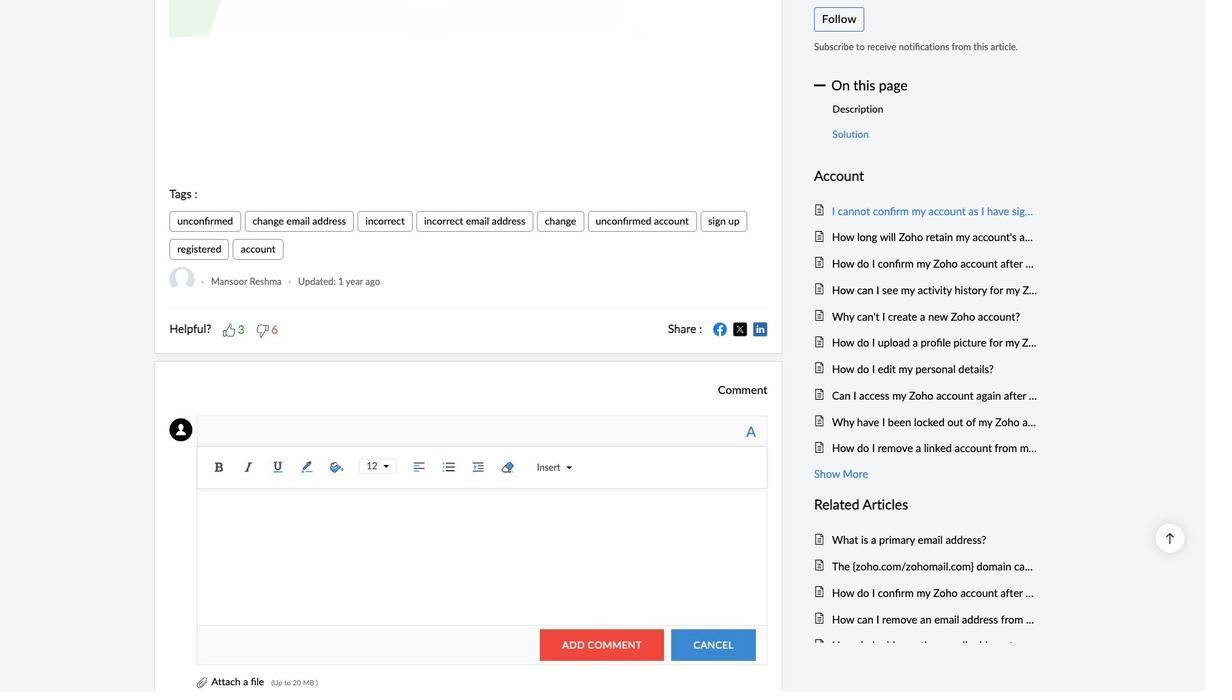 Task type: describe. For each thing, give the bounding box(es) containing it.
2 heading from the top
[[814, 494, 1038, 516]]

italic (ctrl+i) image
[[238, 457, 259, 478]]

background color image
[[326, 457, 347, 478]]

twitter image
[[733, 323, 748, 337]]

facebook image
[[713, 323, 727, 337]]

a gif showing how to edit the email address that is registered incorrectly. image
[[169, 0, 768, 37]]

underline (ctrl+u) image
[[267, 457, 289, 478]]

indent image
[[467, 457, 489, 478]]



Task type: vqa. For each thing, say whether or not it's contained in the screenshot.
User Preference element
no



Task type: locate. For each thing, give the bounding box(es) containing it.
clear formatting image
[[497, 457, 518, 478]]

linkedin image
[[753, 323, 768, 337]]

insert options image
[[561, 465, 572, 471]]

align image
[[409, 457, 430, 478]]

1 vertical spatial heading
[[814, 494, 1038, 516]]

1 heading from the top
[[814, 165, 1038, 187]]

lists image
[[438, 457, 460, 478]]

0 vertical spatial heading
[[814, 165, 1038, 187]]

font size image
[[378, 464, 389, 470]]

bold (ctrl+b) image
[[208, 457, 230, 478]]

font color image
[[296, 457, 318, 478]]

heading
[[814, 165, 1038, 187], [814, 494, 1038, 516]]



